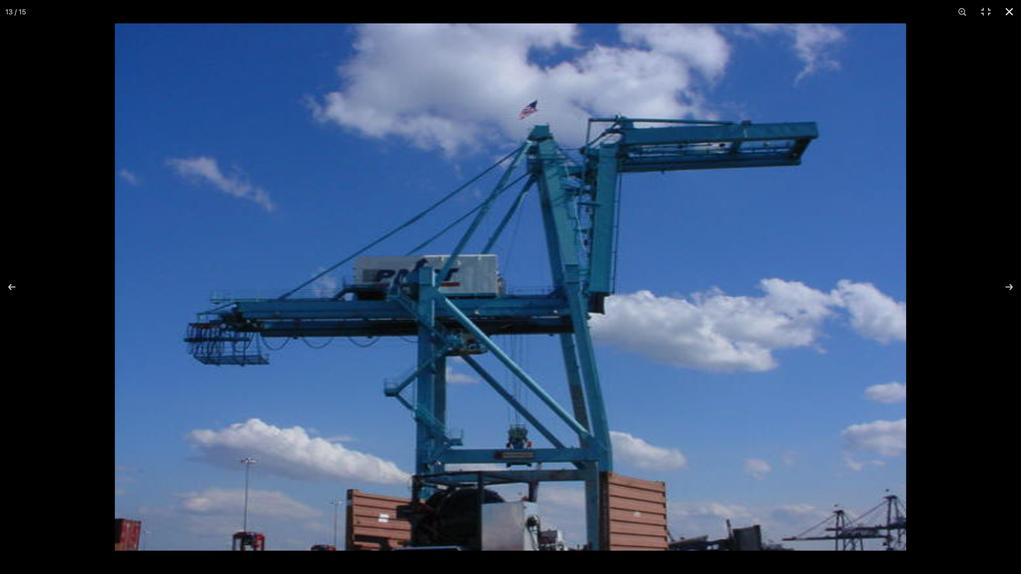 Task type: locate. For each thing, give the bounding box(es) containing it.
13
[[5, 8, 13, 16]]

quick
[[11, 14, 32, 23]]

quick links link
[[11, 13, 59, 25]]

quick links
[[11, 14, 53, 23]]



Task type: describe. For each thing, give the bounding box(es) containing it.
15
[[19, 8, 26, 16]]

13 / 15
[[5, 8, 26, 16]]

/
[[15, 8, 17, 16]]

links
[[34, 14, 53, 23]]



Task type: vqa. For each thing, say whether or not it's contained in the screenshot.
Quick Links
yes



